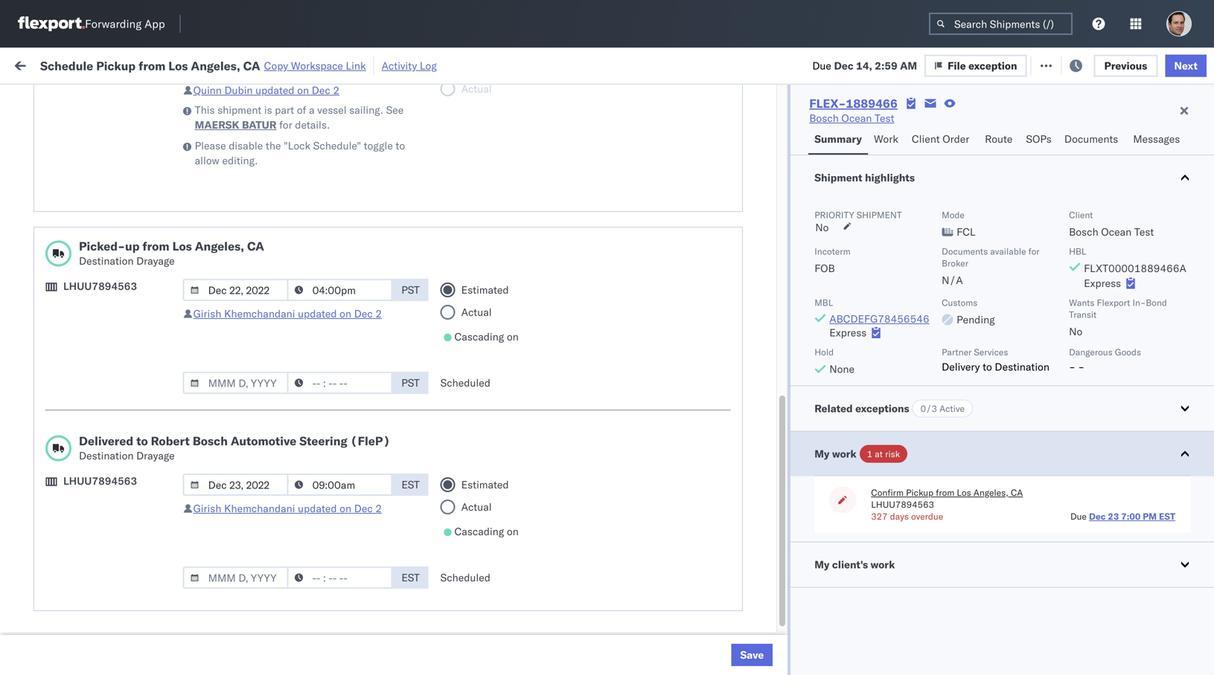 Task type: locate. For each thing, give the bounding box(es) containing it.
pm for 7:00 pm est, dec 23, 2022
[[265, 411, 281, 424]]

numbers inside the container numbers
[[917, 128, 954, 139]]

5 schedule pickup from los angeles, ca link from the top
[[34, 566, 211, 596]]

actual
[[461, 306, 492, 319], [461, 501, 492, 514]]

appointment up confirm pickup from los angeles, ca "link"
[[122, 378, 183, 391]]

risk for 1 at risk
[[885, 449, 900, 460]]

0 horizontal spatial express
[[829, 326, 867, 339]]

2 vertical spatial clearance
[[115, 600, 163, 613]]

2:59 for 5th schedule pickup from los angeles, ca button
[[240, 575, 262, 588]]

2 schedule delivery appointment from the top
[[34, 280, 183, 293]]

2 pst from the top
[[401, 377, 420, 390]]

confirm pickup from los angeles, ca button up overdue
[[871, 487, 1023, 499]]

0 vertical spatial confirm
[[34, 403, 72, 416]]

for down part
[[279, 118, 292, 131]]

0 vertical spatial client
[[912, 133, 940, 146]]

nov
[[310, 215, 330, 228], [310, 248, 330, 261], [310, 280, 330, 293], [310, 313, 330, 326]]

lagerfeld right save
[[799, 641, 843, 654]]

to
[[396, 139, 405, 152], [983, 361, 992, 374], [136, 434, 148, 449]]

0 horizontal spatial due
[[812, 59, 831, 72]]

confirm up 327
[[871, 488, 904, 499]]

resize handle column header
[[213, 115, 231, 676], [378, 115, 396, 676], [430, 115, 448, 676], [527, 115, 545, 676], [624, 115, 642, 676], [773, 115, 791, 676], [892, 115, 910, 676], [989, 115, 1006, 676], [1175, 115, 1193, 676], [1176, 115, 1194, 676]]

3 schedule delivery appointment link from the top
[[34, 377, 183, 392]]

sailing.
[[349, 103, 383, 117]]

pst
[[401, 284, 420, 297], [401, 377, 420, 390]]

3 karl from the top
[[777, 608, 796, 621]]

shipment up maersk batur link
[[217, 103, 261, 117]]

1 vertical spatial upload customs clearance documents link
[[34, 337, 211, 367]]

work right import
[[162, 58, 188, 71]]

0 vertical spatial express
[[1084, 277, 1121, 290]]

2 vertical spatial to
[[136, 434, 148, 449]]

ready for work, blocked, in progress
[[113, 92, 269, 103]]

from inside confirm pickup from los angeles, ca
[[110, 403, 132, 416]]

test123456 down wants
[[1014, 313, 1077, 326]]

confirm for confirm delivery
[[34, 443, 72, 456]]

-- : -- -- text field
[[287, 474, 393, 497], [287, 567, 393, 590]]

1 vertical spatial est
[[1159, 511, 1175, 523]]

-- : -- -- text field
[[287, 279, 393, 301], [287, 372, 393, 395]]

1 11:30 from the top
[[240, 510, 269, 523]]

1 drayage from the top
[[136, 255, 175, 268]]

pm for 11:30 pm est, jan 23, 2023
[[271, 510, 288, 523]]

0 horizontal spatial confirm pickup from los angeles, ca button
[[34, 402, 211, 434]]

2 nov from the top
[[310, 248, 330, 261]]

3 test123456 from the top
[[1014, 313, 1077, 326]]

schedule delivery appointment for 2:59 am est, dec 14, 2022
[[34, 378, 183, 391]]

1 vertical spatial shipment
[[857, 210, 902, 221]]

no down priority
[[815, 221, 829, 234]]

11:30 for 11:30 pm est, jan 23, 2023
[[240, 510, 269, 523]]

lhuu7894563, for 7:00 pm est, dec 23, 2022
[[917, 411, 994, 424]]

1889466 for 2:59 am est, dec 14, 2022
[[854, 379, 899, 392]]

2 vertical spatial upload
[[34, 600, 68, 613]]

1 edt, from the top
[[285, 149, 308, 162]]

2 -- : -- -- text field from the top
[[287, 567, 393, 590]]

mmm d, yyyy text field for angeles,
[[183, 279, 289, 301]]

girish khemchandani updated on dec 2 button for steering
[[193, 502, 382, 516]]

2 lagerfeld from the top
[[799, 542, 843, 555]]

1 vertical spatial cascading on
[[454, 526, 519, 539]]

confirm inside confirm pickup from los angeles, ca lhuu7894563
[[871, 488, 904, 499]]

1889466 up 1893174 at the right bottom of page
[[854, 444, 899, 457]]

schedule pickup from los angeles, ca link for 5th schedule pickup from los angeles, ca button
[[34, 566, 211, 596]]

girish khemchandani updated on dec 2 down 2:59 am est, jan 13, 2023
[[193, 502, 382, 516]]

flex-2130387 button
[[798, 506, 902, 527], [798, 506, 902, 527], [798, 539, 902, 559], [798, 539, 902, 559]]

appointment for 11:30 pm est, jan 23, 2023
[[122, 509, 183, 522]]

0 vertical spatial drayage
[[136, 255, 175, 268]]

3 hlxu8034992 from the top
[[1075, 280, 1148, 293]]

1 ceau7522281, hlxu6269489, hlxu8034992 from the top
[[917, 214, 1148, 227]]

lhuu7894563 for delivered to robert bosch automotive steering (flep)
[[63, 475, 137, 488]]

uetu5238478
[[997, 378, 1069, 391], [997, 411, 1069, 424]]

2 upload customs clearance documents link from the top
[[34, 337, 211, 367]]

ca inside confirm pickup from los angeles, ca
[[34, 418, 48, 431]]

2 khemchandani from the top
[[224, 502, 295, 516]]

0 horizontal spatial risk
[[307, 58, 325, 71]]

girish khemchandani updated on dec 2 for ca
[[193, 307, 382, 320]]

1 vertical spatial lhuu7894563, uetu5238478
[[917, 411, 1069, 424]]

11:30 down 2:59 am est, jan 13, 2023
[[240, 510, 269, 523]]

fcl
[[489, 215, 508, 228], [957, 226, 976, 239], [489, 280, 508, 293], [489, 313, 508, 326], [489, 379, 508, 392], [489, 411, 508, 424], [489, 477, 508, 490], [489, 510, 508, 523], [489, 575, 508, 588], [489, 608, 508, 621]]

upload customs clearance documents link
[[34, 140, 211, 170], [34, 337, 211, 367], [34, 599, 211, 629]]

4 ceau7522281, hlxu6269489, hlxu8034992 from the top
[[917, 313, 1148, 326]]

schedule pickup from los angeles, ca for schedule pickup from los angeles, ca link for second schedule pickup from los angeles, ca button from the top
[[34, 239, 201, 267]]

1 vertical spatial 2
[[375, 307, 382, 320]]

work up 1660288
[[874, 133, 898, 146]]

estimated for delivered to robert bosch automotive steering (flep)
[[461, 479, 509, 492]]

5 hlxu8034992 from the top
[[1075, 345, 1148, 358]]

flex-1889466
[[809, 96, 898, 111], [822, 379, 899, 392], [822, 411, 899, 424], [822, 444, 899, 457]]

next
[[1174, 59, 1198, 72]]

1 khemchandani from the top
[[224, 307, 295, 320]]

0 vertical spatial flex-2130387
[[822, 510, 899, 523]]

1 vertical spatial girish khemchandani updated on dec 2 button
[[193, 502, 382, 516]]

edt, for schedule pickup from los angeles, ca link related to 3rd schedule pickup from los angeles, ca button from the bottom of the page
[[285, 313, 308, 326]]

client for bosch
[[1069, 210, 1093, 221]]

flex-1889466 for 2:59 am est, dec 14, 2022
[[822, 379, 899, 392]]

1 schedule delivery appointment button from the top
[[34, 181, 183, 197]]

1 horizontal spatial abcdefg78456546
[[1014, 379, 1114, 392]]

1 vertical spatial my
[[815, 448, 830, 461]]

schedule pickup from los angeles, ca
[[34, 207, 201, 234], [34, 239, 201, 267], [34, 305, 201, 333], [34, 469, 201, 497], [34, 567, 201, 595]]

0 vertical spatial abcdefg78456546
[[829, 313, 930, 326]]

1 nov from the top
[[310, 215, 330, 228]]

due for due dec 23 7:00 pm est
[[1070, 511, 1087, 523]]

2:59 am est, dec 14, 2022
[[240, 379, 376, 392]]

mbl/mawb numbers button
[[1006, 118, 1178, 133]]

flex-
[[809, 96, 846, 111], [822, 149, 854, 162], [822, 182, 854, 195], [822, 215, 854, 228], [822, 248, 854, 261], [822, 313, 854, 326], [822, 346, 854, 359], [822, 379, 854, 392], [822, 411, 854, 424], [822, 444, 854, 457], [822, 477, 854, 490], [822, 510, 854, 523], [822, 542, 854, 555], [822, 575, 854, 588]]

1 vertical spatial 23,
[[334, 510, 350, 523]]

delivery up the schedule pickup from rotterdam, netherlands
[[81, 509, 119, 522]]

2 vertical spatial for
[[1029, 246, 1040, 257]]

est, for 11:30 pm est, jan 23, 2023
[[290, 510, 313, 523]]

schedule delivery appointment link down picked-
[[34, 279, 183, 294]]

0 vertical spatial maeu9408431
[[1014, 510, 1089, 523]]

MMM D, YYYY text field
[[183, 279, 289, 301], [183, 474, 289, 497], [183, 567, 289, 590]]

Search Shipments (/) text field
[[929, 13, 1073, 35]]

angeles,
[[191, 58, 240, 73], [160, 207, 201, 220], [195, 239, 244, 254], [160, 239, 201, 252], [160, 305, 201, 318], [154, 403, 195, 416], [160, 469, 201, 482], [974, 488, 1009, 499], [160, 567, 201, 580]]

1 vertical spatial work
[[874, 133, 898, 146]]

ca inside picked-up from los angeles, ca destination drayage
[[247, 239, 264, 254]]

1846748 down shipment highlights
[[854, 215, 899, 228]]

schedule delivery appointment link for 2:59 am est, dec 14, 2022
[[34, 377, 183, 392]]

est right 13,
[[402, 479, 420, 492]]

1 vertical spatial actual
[[461, 501, 492, 514]]

confirm left delivered
[[34, 443, 72, 456]]

4 schedule delivery appointment link from the top
[[34, 508, 183, 523]]

file exception
[[961, 58, 1030, 71], [948, 59, 1017, 72]]

updated up is
[[255, 84, 294, 97]]

14, up flex-1889466 link at the right top of page
[[856, 59, 872, 72]]

0 horizontal spatial to
[[136, 434, 148, 449]]

express up "hold"
[[829, 326, 867, 339]]

from for schedule pickup from los angeles, ca link related to fifth schedule pickup from los angeles, ca button from the bottom of the page
[[116, 207, 138, 220]]

1889466 for 9:00 am est, dec 24, 2022
[[854, 444, 899, 457]]

at for 778
[[295, 58, 305, 71]]

to down services
[[983, 361, 992, 374]]

schedule delivery appointment button for 2:59 am est, dec 14, 2022
[[34, 377, 183, 393]]

1889466 for 7:00 pm est, dec 23, 2022
[[854, 411, 899, 424]]

khemchandani for automotive
[[224, 502, 295, 516]]

Search Work text field
[[714, 53, 876, 76]]

hlxu6269489, down available
[[996, 280, 1072, 293]]

schedule pickup from los angeles, ca link for 3rd schedule pickup from los angeles, ca button from the bottom of the page
[[34, 304, 211, 334]]

schedule delivery appointment button for 11:30 pm est, jan 23, 2023
[[34, 508, 183, 524]]

2130387 down 1893174 at the right bottom of page
[[854, 510, 899, 523]]

1 horizontal spatial no
[[815, 221, 829, 234]]

1 vertical spatial destination
[[995, 361, 1050, 374]]

ceau7522281, up "broker"
[[917, 214, 994, 227]]

1 at risk
[[867, 449, 900, 460]]

flex-1846748 button
[[798, 178, 902, 199], [798, 178, 902, 199], [798, 211, 902, 232], [798, 211, 902, 232], [798, 244, 902, 265], [798, 244, 902, 265], [798, 309, 902, 330], [798, 309, 902, 330], [798, 342, 902, 363], [798, 342, 902, 363]]

los
[[168, 58, 188, 73], [140, 207, 157, 220], [172, 239, 192, 254], [140, 239, 157, 252], [140, 305, 157, 318], [134, 403, 151, 416], [140, 469, 157, 482], [957, 488, 971, 499], [140, 567, 157, 580]]

lagerfeld
[[799, 510, 843, 523], [799, 542, 843, 555], [799, 608, 843, 621], [799, 641, 843, 654]]

appointment up rotterdam,
[[122, 509, 183, 522]]

lagerfeld up 'client's'
[[799, 542, 843, 555]]

khemchandani for angeles,
[[224, 307, 295, 320]]

0 vertical spatial clearance
[[115, 141, 163, 154]]

10 resize handle column header from the left
[[1176, 115, 1194, 676]]

2 cascading on from the top
[[454, 526, 519, 539]]

1 mmm d, yyyy text field from the top
[[183, 279, 289, 301]]

schedule pickup from los angeles, ca for schedule pickup from los angeles, ca link related to fifth schedule pickup from los angeles, ca button from the bottom of the page
[[34, 207, 201, 234]]

1 horizontal spatial at
[[875, 449, 883, 460]]

upload customs clearance documents up confirm pickup from los angeles, ca
[[34, 338, 163, 366]]

confirm inside confirm delivery link
[[34, 443, 72, 456]]

2
[[333, 84, 340, 97], [375, 307, 382, 320], [375, 502, 382, 516]]

maersk batur link
[[195, 118, 277, 133]]

2 1846748 from the top
[[854, 215, 899, 228]]

delivered to robert bosch automotive steering (flep) destination drayage
[[79, 434, 390, 463]]

schedule delivery appointment link up the schedule pickup from rotterdam, netherlands
[[34, 508, 183, 523]]

los inside confirm pickup from los angeles, ca lhuu7894563
[[957, 488, 971, 499]]

1 vertical spatial flex-2130387
[[822, 542, 899, 555]]

8 resize handle column header from the left
[[989, 115, 1006, 676]]

1889466 up 1
[[854, 411, 899, 424]]

for right available
[[1029, 246, 1040, 257]]

my work
[[15, 54, 81, 74], [815, 448, 857, 461]]

work,
[[156, 92, 180, 103]]

1 uetu5238478 from the top
[[997, 378, 1069, 391]]

shipment inside this shipment is part of a vessel sailing. see maersk batur for details.
[[217, 103, 261, 117]]

0 horizontal spatial abcdefg78456546
[[829, 313, 930, 326]]

this shipment is part of a vessel sailing. see maersk batur for details.
[[195, 103, 404, 131]]

2 vertical spatial my
[[815, 559, 830, 572]]

1 vertical spatial due
[[1070, 511, 1087, 523]]

by:
[[54, 91, 68, 104]]

1 vertical spatial upload
[[34, 338, 68, 351]]

file up "container"
[[948, 59, 966, 72]]

integration
[[649, 510, 701, 523], [649, 542, 701, 555], [649, 608, 701, 621], [649, 641, 701, 654]]

4 nov from the top
[[310, 313, 330, 326]]

2 schedule delivery appointment link from the top
[[34, 279, 183, 294]]

2 vertical spatial mmm d, yyyy text field
[[183, 567, 289, 590]]

est, for 11:30 pm est, jan 28, 2023
[[290, 608, 313, 621]]

1 horizontal spatial client
[[1069, 210, 1093, 221]]

for inside this shipment is part of a vessel sailing. see maersk batur for details.
[[279, 118, 292, 131]]

my down related in the right bottom of the page
[[815, 448, 830, 461]]

please disable the "lock schedule" toggle to allow editing.
[[195, 139, 405, 167]]

from for schedule pickup from los angeles, ca link related to 3rd schedule pickup from los angeles, ca button from the bottom of the page
[[116, 305, 138, 318]]

from for schedule pickup from los angeles, ca link corresponding to 5th schedule pickup from los angeles, ca button
[[116, 567, 138, 580]]

client up hbl
[[1069, 210, 1093, 221]]

import work
[[125, 58, 188, 71]]

my work left 1
[[815, 448, 857, 461]]

1 vertical spatial for
[[279, 118, 292, 131]]

ca inside confirm pickup from los angeles, ca lhuu7894563
[[1011, 488, 1023, 499]]

1 horizontal spatial numbers
[[1068, 122, 1105, 133]]

toggle
[[364, 139, 393, 152]]

0 horizontal spatial for
[[142, 92, 154, 103]]

2 vertical spatial upload customs clearance documents link
[[34, 599, 211, 629]]

0 vertical spatial actual
[[461, 306, 492, 319]]

0 vertical spatial girish
[[193, 307, 221, 320]]

uetu5238478 for 2:59 am est, dec 14, 2022
[[997, 378, 1069, 391]]

2 horizontal spatial work
[[871, 559, 895, 572]]

:
[[342, 92, 345, 103]]

confirm for confirm pickup from los angeles, ca
[[34, 403, 72, 416]]

0 horizontal spatial no
[[349, 92, 361, 103]]

1 schedule delivery appointment link from the top
[[34, 181, 183, 195]]

2023 down 2:59 am est, jan 13, 2023
[[353, 510, 379, 523]]

0 vertical spatial risk
[[307, 58, 325, 71]]

upload customs clearance documents button
[[34, 140, 211, 172], [34, 337, 211, 368]]

copy
[[264, 59, 288, 72]]

overdue
[[911, 511, 943, 523]]

0 vertical spatial upload
[[34, 141, 68, 154]]

1 scheduled from the top
[[440, 377, 491, 390]]

lhuu7894563, up active
[[917, 378, 994, 391]]

2 girish from the top
[[193, 502, 221, 516]]

to inside the delivered to robert bosch automotive steering (flep) destination drayage
[[136, 434, 148, 449]]

delivery up picked-
[[81, 181, 119, 194]]

incoterm
[[815, 246, 851, 257]]

pst for -- : -- -- text box associated with angeles,'s mmm d, yyyy text field
[[401, 284, 420, 297]]

0 vertical spatial 7:00
[[240, 411, 262, 424]]

estimated for picked-up from los angeles, ca
[[461, 284, 509, 297]]

1 girish khemchandani updated on dec 2 from the top
[[193, 307, 382, 320]]

1 vertical spatial girish
[[193, 502, 221, 516]]

1 lagerfeld from the top
[[799, 510, 843, 523]]

ceau7522281, for schedule pickup from los angeles, ca link for second schedule pickup from los angeles, ca button from the top
[[917, 247, 994, 260]]

work inside "button"
[[871, 559, 895, 572]]

(flep)
[[350, 434, 390, 449]]

est right '23'
[[1159, 511, 1175, 523]]

0 vertical spatial cascading on
[[454, 331, 519, 344]]

2:59 for fifth schedule pickup from los angeles, ca button from the bottom of the page
[[240, 215, 262, 228]]

1 cascading from the top
[[454, 331, 504, 344]]

1 integration test account - karl lagerfeld from the top
[[649, 510, 843, 523]]

1 vertical spatial 2130387
[[854, 542, 899, 555]]

bosch ocean test
[[809, 112, 894, 125], [552, 215, 637, 228], [649, 215, 734, 228], [552, 411, 637, 424], [649, 411, 734, 424]]

0 vertical spatial my
[[15, 54, 39, 74]]

2 gvcu5265864 from the top
[[917, 542, 990, 555]]

0 vertical spatial pst
[[401, 284, 420, 297]]

2023 right 28,
[[353, 608, 379, 621]]

2 actual from the top
[[461, 501, 492, 514]]

updated for steering
[[298, 502, 337, 516]]

7:00 right '23'
[[1121, 511, 1141, 523]]

client down "container"
[[912, 133, 940, 146]]

express up the flexport
[[1084, 277, 1121, 290]]

5 edt, from the top
[[285, 313, 308, 326]]

automotive
[[231, 434, 296, 449]]

0 vertical spatial at
[[295, 58, 305, 71]]

1 -- : -- -- text field from the top
[[287, 279, 393, 301]]

jan for 23,
[[315, 510, 332, 523]]

1 vertical spatial upload customs clearance documents button
[[34, 337, 211, 368]]

0 vertical spatial 2
[[333, 84, 340, 97]]

dubin
[[224, 84, 253, 97]]

cascading for delivered to robert bosch automotive steering (flep)
[[454, 526, 504, 539]]

appointment
[[122, 181, 183, 194], [122, 280, 183, 293], [122, 378, 183, 391], [122, 509, 183, 522]]

flex-1846748 up priority shipment
[[822, 182, 899, 195]]

schedule pickup from los angeles, ca for schedule pickup from los angeles, ca link related to 3rd schedule pickup from los angeles, ca button from the bottom of the page
[[34, 305, 201, 333]]

updated down 2:59 am est, jan 13, 2023
[[298, 502, 337, 516]]

cascading on for delivered to robert bosch automotive steering (flep)
[[454, 526, 519, 539]]

jan down 13,
[[315, 510, 332, 523]]

upload customs clearance documents down workitem button
[[34, 141, 163, 169]]

delivery down picked-
[[81, 280, 119, 293]]

-- : -- -- text field up 28,
[[287, 567, 393, 590]]

of
[[297, 103, 306, 117]]

pm down 2:59 am est, jan 25, 2023
[[271, 608, 288, 621]]

girish khemchandani updated on dec 2 up 2:59 am est, dec 14, 2022 on the left bottom of page
[[193, 307, 382, 320]]

appointment for 2:59 am est, dec 14, 2022
[[122, 378, 183, 391]]

available
[[990, 246, 1026, 257]]

at
[[295, 58, 305, 71], [875, 449, 883, 460]]

0 vertical spatial khemchandani
[[224, 307, 295, 320]]

drayage down the up
[[136, 255, 175, 268]]

ceau7522281, hlxu6269489, hlxu8034992 up wants
[[917, 247, 1148, 260]]

destination down services
[[995, 361, 1050, 374]]

schedule delivery appointment link up confirm pickup from los angeles, ca
[[34, 377, 183, 392]]

0 horizontal spatial numbers
[[917, 128, 954, 139]]

angeles, inside confirm pickup from los angeles, ca lhuu7894563
[[974, 488, 1009, 499]]

1 horizontal spatial my work
[[815, 448, 857, 461]]

1 schedule delivery appointment from the top
[[34, 181, 183, 194]]

no inside wants flexport in-bond transit no
[[1069, 325, 1083, 338]]

pm up automotive on the bottom of page
[[265, 411, 281, 424]]

ca
[[243, 58, 260, 73], [34, 221, 48, 234], [247, 239, 264, 254], [34, 254, 48, 267], [34, 320, 48, 333], [34, 418, 48, 431], [34, 484, 48, 497], [1011, 488, 1023, 499], [34, 582, 48, 595]]

lhuu7894563 down delivered
[[63, 475, 137, 488]]

1 horizontal spatial shipment
[[857, 210, 902, 221]]

schedule inside the schedule pickup from rotterdam, netherlands
[[34, 534, 78, 547]]

0 vertical spatial cascading
[[454, 331, 504, 344]]

caiu7969337
[[917, 149, 987, 162]]

2130387 up "my client's work"
[[854, 542, 899, 555]]

edt, for schedule pickup from los angeles, ca link for second schedule pickup from los angeles, ca button from the top
[[285, 248, 308, 261]]

MMM D, YYYY text field
[[183, 372, 289, 395]]

2 ceau7522281, from the top
[[917, 247, 994, 260]]

2 vertical spatial lhuu7894563
[[871, 500, 934, 511]]

2 2130387 from the top
[[854, 542, 899, 555]]

abcdefg78456546 down dangerous
[[1014, 379, 1114, 392]]

2130387
[[854, 510, 899, 523], [854, 542, 899, 555]]

scheduled
[[440, 377, 491, 390], [440, 572, 491, 585]]

from for confirm pickup from los angeles, ca "link"
[[110, 403, 132, 416]]

jan for 25,
[[310, 575, 326, 588]]

3 clearance from the top
[[115, 600, 163, 613]]

6 resize handle column header from the left
[[773, 115, 791, 676]]

4 schedule pickup from los angeles, ca from the top
[[34, 469, 201, 497]]

pickup inside confirm pickup from los angeles, ca
[[75, 403, 107, 416]]

activity log button
[[382, 57, 437, 75]]

0 vertical spatial 14,
[[856, 59, 872, 72]]

0 horizontal spatial work
[[162, 58, 188, 71]]

drayage inside the delivered to robert bosch automotive steering (flep) destination drayage
[[136, 450, 175, 463]]

2 schedule pickup from los angeles, ca link from the top
[[34, 239, 211, 268]]

numbers down "container"
[[917, 128, 954, 139]]

5 ceau7522281, hlxu6269489, hlxu8034992 from the top
[[917, 345, 1148, 358]]

confirm pickup from los angeles, ca button up delivered
[[34, 402, 211, 434]]

14,
[[856, 59, 872, 72], [332, 379, 348, 392]]

pm
[[265, 411, 281, 424], [271, 510, 288, 523], [1143, 511, 1157, 523], [271, 608, 288, 621]]

4 hlxu6269489, from the top
[[996, 313, 1072, 326]]

flex-1889466 for 9:00 am est, dec 24, 2022
[[822, 444, 899, 457]]

to left robert
[[136, 434, 148, 449]]

hlxu6269489, up available
[[996, 214, 1072, 227]]

copy workspace link button
[[264, 59, 366, 72]]

1 vertical spatial express
[[829, 326, 867, 339]]

at for 1
[[875, 449, 883, 460]]

est, for 9:00 am est, dec 24, 2022
[[285, 444, 307, 457]]

drayage down robert
[[136, 450, 175, 463]]

to right "toggle"
[[396, 139, 405, 152]]

khemchandani down 2:59 am est, jan 13, 2023
[[224, 502, 295, 516]]

girish down picked-up from los angeles, ca destination drayage
[[193, 307, 221, 320]]

deadline
[[240, 122, 276, 133]]

0 vertical spatial destination
[[79, 255, 134, 268]]

0 horizontal spatial work
[[43, 54, 81, 74]]

jan left 25,
[[310, 575, 326, 588]]

lagerfeld down flex-1893174 on the right bottom of page
[[799, 510, 843, 523]]

hlxu8034992 up flxt00001889466a
[[1075, 247, 1148, 260]]

1889466 up 'exceptions'
[[854, 379, 899, 392]]

updated up 2:59 am est, dec 14, 2022 on the left bottom of page
[[298, 307, 337, 320]]

0 vertical spatial 23,
[[331, 411, 347, 424]]

1660288
[[854, 149, 899, 162]]

upload customs clearance documents link up confirm pickup from los angeles, ca "link"
[[34, 337, 211, 367]]

2 mmm d, yyyy text field from the top
[[183, 474, 289, 497]]

est, for 7:00 pm est, dec 23, 2022
[[284, 411, 306, 424]]

1 vertical spatial -- : -- -- text field
[[287, 567, 393, 590]]

23, for 2023
[[334, 510, 350, 523]]

log
[[420, 59, 437, 72]]

save
[[740, 649, 764, 662]]

1 vertical spatial upload customs clearance documents
[[34, 338, 163, 366]]

1 pst from the top
[[401, 284, 420, 297]]

dangerous
[[1069, 347, 1113, 358]]

test123456 down transit
[[1014, 346, 1077, 359]]

schedule delivery appointment down picked-
[[34, 280, 183, 293]]

schedule pickup from los angeles, ca link for second schedule pickup from los angeles, ca button from the top
[[34, 239, 211, 268]]

batur
[[242, 118, 277, 131]]

summary
[[815, 133, 862, 146]]

1 schedule pickup from los angeles, ca link from the top
[[34, 206, 211, 236]]

1 girish from the top
[[193, 307, 221, 320]]

ceau7522281, for schedule pickup from los angeles, ca link related to fifth schedule pickup from los angeles, ca button from the bottom of the page
[[917, 214, 994, 227]]

wants
[[1069, 297, 1095, 309]]

4 integration from the top
[[649, 641, 701, 654]]

est, down the 9:00 am est, dec 24, 2022
[[285, 477, 307, 490]]

khemchandani
[[224, 307, 295, 320], [224, 502, 295, 516]]

1 flex-2130387 from the top
[[822, 510, 899, 523]]

1 vertical spatial no
[[815, 221, 829, 234]]

1 vertical spatial cascading
[[454, 526, 504, 539]]

2 vertical spatial no
[[1069, 325, 1083, 338]]

see
[[386, 103, 404, 117]]

3 schedule pickup from los angeles, ca from the top
[[34, 305, 201, 333]]

documents inside button
[[1064, 133, 1118, 146]]

express for hbl
[[1084, 277, 1121, 290]]

hlxu6269489, down transit
[[996, 345, 1072, 358]]

schedule pickup from los angeles, ca copy workspace link
[[40, 58, 366, 73]]

0 vertical spatial girish khemchandani updated on dec 2 button
[[193, 307, 382, 320]]

ceau7522281, hlxu6269489, hlxu8034992 up available
[[917, 214, 1148, 227]]

client inside client bosch ocean test incoterm fob
[[1069, 210, 1093, 221]]

schedule delivery appointment for 11:30 pm est, jan 23, 2023
[[34, 509, 183, 522]]

destination
[[79, 255, 134, 268], [995, 361, 1050, 374], [79, 450, 134, 463]]

numbers for mbl/mawb numbers
[[1068, 122, 1105, 133]]

flex-2130387 up "my client's work"
[[822, 542, 899, 555]]

flex-1660288 button
[[798, 146, 902, 166], [798, 146, 902, 166]]

edt, for schedule delivery appointment link for 2:59 am edt, nov 5, 2022
[[285, 280, 308, 293]]

from inside the schedule pickup from rotterdam, netherlands
[[116, 534, 138, 547]]

confirm pickup from los angeles, ca button
[[34, 402, 211, 434], [871, 487, 1023, 499]]

4 schedule pickup from los angeles, ca button from the top
[[34, 468, 211, 499]]

5 resize handle column header from the left
[[624, 115, 642, 676]]

2 schedule delivery appointment button from the top
[[34, 279, 183, 295]]

2 vertical spatial updated
[[298, 502, 337, 516]]

1 vertical spatial at
[[875, 449, 883, 460]]

flex-1889466 up flex-1893174 on the right bottom of page
[[822, 444, 899, 457]]

2 scheduled from the top
[[440, 572, 491, 585]]

hold
[[815, 347, 834, 358]]

ocean inside bosch ocean test link
[[842, 112, 872, 125]]

days
[[890, 511, 909, 523]]

hlxu6269489, down wants
[[996, 313, 1072, 326]]

1 horizontal spatial for
[[279, 118, 292, 131]]

test123456 up hbl
[[1014, 215, 1077, 228]]

13,
[[329, 477, 345, 490]]

0 horizontal spatial client
[[912, 133, 940, 146]]

0 vertical spatial confirm pickup from los angeles, ca button
[[34, 402, 211, 434]]

14, up 7:00 pm est, dec 23, 2022
[[332, 379, 348, 392]]

schedule pickup from los angeles, ca for 2nd schedule pickup from los angeles, ca button from the bottom of the page schedule pickup from los angeles, ca link
[[34, 469, 201, 497]]

related
[[815, 402, 853, 415]]

1 vertical spatial -- : -- -- text field
[[287, 372, 393, 395]]

my inside my client's work "button"
[[815, 559, 830, 572]]

1 horizontal spatial confirm pickup from los angeles, ca button
[[871, 487, 1023, 499]]

dec
[[834, 59, 854, 72], [312, 84, 330, 97], [354, 307, 373, 320], [310, 379, 329, 392], [309, 411, 328, 424], [310, 444, 329, 457], [354, 502, 373, 516], [1089, 511, 1106, 523]]

1 vertical spatial uetu5238478
[[997, 411, 1069, 424]]

hlxu8034992
[[1075, 214, 1148, 227], [1075, 247, 1148, 260], [1075, 280, 1148, 293], [1075, 313, 1148, 326], [1075, 345, 1148, 358]]

2023 right 13,
[[347, 477, 373, 490]]

ceau7522281, for schedule pickup from los angeles, ca link related to 3rd schedule pickup from los angeles, ca button from the bottom of the page
[[917, 313, 994, 326]]

destination down picked-
[[79, 255, 134, 268]]

"lock
[[284, 139, 311, 152]]

23, down 13,
[[334, 510, 350, 523]]

abcdefg78456546
[[829, 313, 930, 326], [1014, 379, 1114, 392]]

2 lhuu7894563, uetu5238478 from the top
[[917, 411, 1069, 424]]

3 schedule pickup from los angeles, ca link from the top
[[34, 304, 211, 334]]

1 vertical spatial risk
[[885, 449, 900, 460]]

1846748 up none
[[854, 313, 899, 326]]

flex
[[798, 122, 815, 133]]

2 vertical spatial destination
[[79, 450, 134, 463]]

0 horizontal spatial at
[[295, 58, 305, 71]]

1 horizontal spatial work
[[874, 133, 898, 146]]

7:00 pm est, dec 23, 2022
[[240, 411, 375, 424]]

flex-1893174 button
[[798, 473, 902, 494], [798, 473, 902, 494]]

numbers up ymluw236679313
[[1068, 122, 1105, 133]]

6 ocean fcl from the top
[[456, 477, 508, 490]]

hlxu8034992 up hbl
[[1075, 214, 1148, 227]]

1 vertical spatial girish khemchandani updated on dec 2
[[193, 502, 382, 516]]

4 integration test account - karl lagerfeld from the top
[[649, 641, 843, 654]]

0 horizontal spatial 14,
[[332, 379, 348, 392]]

messages
[[1133, 133, 1180, 146]]

0 vertical spatial uetu5238478
[[997, 378, 1069, 391]]

girish khemchandani updated on dec 2
[[193, 307, 382, 320], [193, 502, 382, 516]]

no down transit
[[1069, 325, 1083, 338]]

3 ocean fcl from the top
[[456, 313, 508, 326]]

pickup inside the schedule pickup from rotterdam, netherlands
[[81, 534, 113, 547]]

at right 778
[[295, 58, 305, 71]]

est, up 11:30 pm est, jan 28, 2023
[[285, 575, 307, 588]]

0 vertical spatial my work
[[15, 54, 81, 74]]

3 schedule delivery appointment button from the top
[[34, 377, 183, 393]]

2 resize handle column header from the left
[[378, 115, 396, 676]]

7:00 up automotive on the bottom of page
[[240, 411, 262, 424]]

1 resize handle column header from the left
[[213, 115, 231, 676]]

girish up rotterdam,
[[193, 502, 221, 516]]

for left work,
[[142, 92, 154, 103]]

container
[[917, 116, 957, 127]]

related exceptions
[[815, 402, 909, 415]]

5 ocean fcl from the top
[[456, 411, 508, 424]]

2 vertical spatial est
[[402, 572, 420, 585]]

ceau7522281, up partner
[[917, 313, 994, 326]]

los inside confirm pickup from los angeles, ca
[[134, 403, 151, 416]]

0 vertical spatial lhuu7894563, uetu5238478
[[917, 378, 1069, 391]]

3 account from the top
[[726, 608, 765, 621]]

1 girish khemchandani updated on dec 2 button from the top
[[193, 307, 382, 320]]

upload
[[34, 141, 68, 154], [34, 338, 68, 351], [34, 600, 68, 613]]

test123456 up wants
[[1014, 248, 1077, 261]]

test
[[875, 112, 894, 125], [618, 215, 637, 228], [715, 215, 734, 228], [1134, 226, 1154, 239], [618, 411, 637, 424], [715, 411, 734, 424], [695, 477, 715, 490], [703, 510, 723, 523], [703, 542, 723, 555], [703, 608, 723, 621], [703, 641, 723, 654]]

0 vertical spatial girish khemchandani updated on dec 2
[[193, 307, 382, 320]]

flex-2130387 down flex-1893174 on the right bottom of page
[[822, 510, 899, 523]]

client inside button
[[912, 133, 940, 146]]

confirm inside confirm pickup from los angeles, ca
[[34, 403, 72, 416]]

3 appointment from the top
[[122, 378, 183, 391]]

0 vertical spatial upload customs clearance documents
[[34, 141, 163, 169]]

2023 right 25,
[[347, 575, 373, 588]]

2 edt, from the top
[[285, 215, 308, 228]]

3 mmm d, yyyy text field from the top
[[183, 567, 289, 590]]

schedule delivery appointment button for 2:59 am edt, nov 5, 2022
[[34, 279, 183, 295]]

1 horizontal spatial express
[[1084, 277, 1121, 290]]



Task type: vqa. For each thing, say whether or not it's contained in the screenshot.
FLEX-1660288
yes



Task type: describe. For each thing, give the bounding box(es) containing it.
2:59 for 3rd schedule pickup from los angeles, ca button from the bottom of the page
[[240, 313, 262, 326]]

disable
[[229, 139, 263, 152]]

3 hlxu6269489, from the top
[[996, 280, 1072, 293]]

schedule delivery appointment link for 11:30 pm est, jan 23, 2023
[[34, 508, 183, 523]]

maersk
[[195, 118, 239, 131]]

2 account from the top
[[726, 542, 765, 555]]

express for mbl
[[829, 326, 867, 339]]

3 upload from the top
[[34, 600, 68, 613]]

2 maeu9408431 from the top
[[1014, 542, 1089, 555]]

1 vertical spatial 7:00
[[1121, 511, 1141, 523]]

edt, for 3rd upload customs clearance documents 'link' from the bottom
[[285, 149, 308, 162]]

los inside picked-up from los angeles, ca destination drayage
[[172, 239, 192, 254]]

nov for schedule pickup from los angeles, ca link for second schedule pickup from los angeles, ca button from the top
[[310, 248, 330, 261]]

shipment for priority
[[857, 210, 902, 221]]

1 clearance from the top
[[115, 141, 163, 154]]

previous
[[1104, 59, 1147, 72]]

9 ocean fcl from the top
[[456, 608, 508, 621]]

3 resize handle column header from the left
[[430, 115, 448, 676]]

1 vertical spatial abcdefg78456546
[[1014, 379, 1114, 392]]

2 ocean fcl from the top
[[456, 280, 508, 293]]

drayage inside picked-up from los angeles, ca destination drayage
[[136, 255, 175, 268]]

4 lagerfeld from the top
[[799, 641, 843, 654]]

maeu9736123
[[1014, 477, 1089, 490]]

delivery for 2:59 am edt, nov 5, 2022
[[81, 280, 119, 293]]

for inside documents available for broker n/a
[[1029, 246, 1040, 257]]

3 5, from the top
[[332, 280, 342, 293]]

est, for 2:59 am est, jan 25, 2023
[[285, 575, 307, 588]]

2 5, from the top
[[332, 248, 342, 261]]

batch action
[[1131, 58, 1196, 71]]

mbl/mawb
[[1014, 122, 1066, 133]]

1 vertical spatial my work
[[815, 448, 857, 461]]

the
[[266, 139, 281, 152]]

documents inside documents available for broker n/a
[[942, 246, 988, 257]]

187
[[342, 58, 361, 71]]

1 gvcu5265864 from the top
[[917, 509, 990, 522]]

2 for picked-up from los angeles, ca
[[375, 307, 382, 320]]

schedule delivery appointment link for 2:59 am edt, nov 5, 2022
[[34, 279, 183, 294]]

partner services delivery to destination
[[942, 347, 1050, 374]]

from inside confirm pickup from los angeles, ca lhuu7894563
[[936, 488, 955, 499]]

pm right '23'
[[1143, 511, 1157, 523]]

4 flex-1846748 from the top
[[822, 313, 899, 326]]

from inside picked-up from los angeles, ca destination drayage
[[142, 239, 169, 254]]

1 upload customs clearance documents button from the top
[[34, 140, 211, 172]]

2023 for 2:59 am est, jan 25, 2023
[[347, 575, 373, 588]]

pickup inside confirm pickup from los angeles, ca lhuu7894563
[[906, 488, 934, 499]]

cascading for picked-up from los angeles, ca
[[454, 331, 504, 344]]

9 resize handle column header from the left
[[1175, 115, 1193, 676]]

1 test123456 from the top
[[1014, 215, 1077, 228]]

work inside work button
[[874, 133, 898, 146]]

bond
[[1146, 297, 1167, 309]]

order
[[943, 133, 969, 146]]

progress
[[232, 92, 269, 103]]

2 hlxu6269489, from the top
[[996, 247, 1072, 260]]

scheduled for delivered to robert bosch automotive steering (flep)
[[440, 572, 491, 585]]

2 for delivered to robert bosch automotive steering (flep)
[[375, 502, 382, 516]]

4 ocean fcl from the top
[[456, 379, 508, 392]]

part
[[275, 103, 294, 117]]

partner
[[942, 347, 972, 358]]

schedule pickup from los angeles, ca link for 2nd schedule pickup from los angeles, ca button from the bottom of the page
[[34, 468, 211, 498]]

quinn
[[193, 84, 222, 97]]

2 flex-1846748 from the top
[[822, 215, 899, 228]]

1 appointment from the top
[[122, 181, 183, 194]]

5 schedule pickup from los angeles, ca button from the top
[[34, 566, 211, 597]]

2:59 for second schedule pickup from los angeles, ca button from the top
[[240, 248, 262, 261]]

due dec 14, 2:59 am
[[812, 59, 917, 72]]

due for due dec 14, 2:59 am
[[812, 59, 831, 72]]

schedule"
[[313, 139, 361, 152]]

nov for schedule pickup from los angeles, ca link related to fifth schedule pickup from los angeles, ca button from the bottom of the page
[[310, 215, 330, 228]]

0 horizontal spatial my work
[[15, 54, 81, 74]]

1 horizontal spatial work
[[832, 448, 857, 461]]

girish for bosch
[[193, 502, 221, 516]]

2:59 for 2:59 am edt, nov 5, 2022's schedule delivery appointment button
[[240, 280, 262, 293]]

pm for 11:30 pm est, jan 28, 2023
[[271, 608, 288, 621]]

1 horizontal spatial 14,
[[856, 59, 872, 72]]

angeles, inside confirm pickup from los angeles, ca
[[154, 403, 195, 416]]

11:30 for 11:30 pm est, jan 28, 2023
[[240, 608, 269, 621]]

destination inside 'partner services delivery to destination'
[[995, 361, 1050, 374]]

-- : -- -- text field for angeles,'s mmm d, yyyy text field
[[287, 279, 393, 301]]

my client's work
[[815, 559, 895, 572]]

from for 2nd schedule pickup from los angeles, ca button from the bottom of the page schedule pickup from los angeles, ca link
[[116, 469, 138, 482]]

1 integration from the top
[[649, 510, 701, 523]]

schedule delivery appointment for 2:59 am edt, nov 5, 2022
[[34, 280, 183, 293]]

5 1846748 from the top
[[854, 346, 899, 359]]

0 horizontal spatial 7:00
[[240, 411, 262, 424]]

to inside please disable the "lock schedule" toggle to allow editing.
[[396, 139, 405, 152]]

snoozed : no
[[308, 92, 361, 103]]

goods
[[1115, 347, 1141, 358]]

1 upload customs clearance documents from the top
[[34, 141, 163, 169]]

4 hlxu8034992 from the top
[[1075, 313, 1148, 326]]

ocean inside client bosch ocean test incoterm fob
[[1101, 226, 1132, 239]]

to inside 'partner services delivery to destination'
[[983, 361, 992, 374]]

4 test123456 from the top
[[1014, 346, 1077, 359]]

quinn dubin updated on dec 2
[[193, 84, 340, 97]]

message
[[200, 58, 241, 71]]

3 integration from the top
[[649, 608, 701, 621]]

1893174
[[854, 477, 899, 490]]

priority
[[815, 210, 854, 221]]

--
[[1014, 575, 1027, 588]]

2:59 am est, jan 13, 2023
[[240, 477, 373, 490]]

pickup down confirm delivery button
[[81, 469, 113, 482]]

schedule pickup from los angeles, ca link for fifth schedule pickup from los angeles, ca button from the bottom of the page
[[34, 206, 211, 236]]

2023 for 2:59 am est, jan 13, 2023
[[347, 477, 373, 490]]

workspace
[[291, 59, 343, 72]]

7 resize handle column header from the left
[[892, 115, 910, 676]]

a
[[309, 103, 315, 117]]

from for schedule pickup from rotterdam, netherlands "link"
[[116, 534, 138, 547]]

flex-1889466 link
[[809, 96, 898, 111]]

23, for 2022
[[331, 411, 347, 424]]

1 ocean fcl from the top
[[456, 215, 508, 228]]

activity
[[382, 59, 417, 72]]

documents available for broker n/a
[[942, 246, 1040, 287]]

bosch ocean test link
[[809, 111, 894, 126]]

destination inside picked-up from los angeles, ca destination drayage
[[79, 255, 134, 268]]

id
[[817, 122, 826, 133]]

2 upload customs clearance documents from the top
[[34, 338, 163, 366]]

187 on track
[[342, 58, 403, 71]]

container numbers
[[917, 116, 957, 139]]

confirm delivery button
[[34, 443, 113, 459]]

activity log
[[382, 59, 437, 72]]

client for order
[[912, 133, 940, 146]]

bosch inside client bosch ocean test incoterm fob
[[1069, 226, 1099, 239]]

1889466 up "flex id" button
[[846, 96, 898, 111]]

4 2:59 am edt, nov 5, 2022 from the top
[[240, 313, 370, 326]]

2:59 for 2:59 am est, dec 14, 2022 schedule delivery appointment button
[[240, 379, 262, 392]]

3 integration test account - karl lagerfeld from the top
[[649, 608, 843, 621]]

778
[[273, 58, 293, 71]]

3 1846748 from the top
[[854, 248, 899, 261]]

3 schedule pickup from los angeles, ca button from the top
[[34, 304, 211, 335]]

est, for 2:59 am est, dec 14, 2022
[[285, 379, 307, 392]]

2 2:59 am edt, nov 5, 2022 from the top
[[240, 248, 370, 261]]

0 vertical spatial for
[[142, 92, 154, 103]]

1 karl from the top
[[777, 510, 796, 523]]

-- : -- -- text field for first mmm d, yyyy text field from the bottom
[[287, 567, 393, 590]]

1 schedule pickup from los angeles, ca button from the top
[[34, 206, 211, 237]]

4 karl from the top
[[777, 641, 796, 654]]

4 5, from the top
[[332, 313, 342, 326]]

8 ocean fcl from the top
[[456, 575, 508, 588]]

2 clearance from the top
[[115, 338, 163, 351]]

deadline button
[[232, 118, 381, 133]]

steering
[[299, 434, 347, 449]]

jan for 28,
[[315, 608, 332, 621]]

numbers for container numbers
[[917, 128, 954, 139]]

7 ocean fcl from the top
[[456, 510, 508, 523]]

lhuu7894563 for picked-up from los angeles, ca
[[63, 280, 137, 293]]

mmm d, yyyy text field for automotive
[[183, 474, 289, 497]]

2 upload customs clearance documents button from the top
[[34, 337, 211, 368]]

workitem
[[16, 122, 55, 133]]

pickup up picked-
[[81, 207, 113, 220]]

3 upload customs clearance documents link from the top
[[34, 599, 211, 629]]

4 1846748 from the top
[[854, 313, 899, 326]]

2 integration test account - karl lagerfeld from the top
[[649, 542, 843, 555]]

msdu7304509
[[917, 476, 993, 489]]

0/3
[[921, 403, 937, 415]]

-- : -- -- text field for mmm d, yyyy text field associated with automotive
[[287, 474, 393, 497]]

2 upload from the top
[[34, 338, 68, 351]]

0 vertical spatial updated
[[255, 84, 294, 97]]

girish khemchandani updated on dec 2 for steering
[[193, 502, 382, 516]]

netherlands
[[34, 549, 93, 562]]

delivery inside 'partner services delivery to destination'
[[942, 361, 980, 374]]

delivery for 2:59 am est, dec 14, 2022
[[81, 378, 119, 391]]

2 karl from the top
[[777, 542, 796, 555]]

quinn dubin updated on dec 2 button
[[193, 84, 340, 97]]

0 vertical spatial est
[[402, 479, 420, 492]]

client's
[[832, 559, 868, 572]]

aug
[[310, 149, 330, 162]]

pickup down the schedule pickup from rotterdam, netherlands
[[81, 567, 113, 580]]

filtered
[[15, 91, 51, 104]]

2023 for 11:30 pm est, jan 28, 2023
[[353, 608, 379, 621]]

active
[[940, 403, 965, 415]]

5 ceau7522281, from the top
[[917, 345, 994, 358]]

risk for 778 at risk
[[307, 58, 325, 71]]

(0)
[[241, 58, 261, 71]]

confirm pickup from los angeles, ca lhuu7894563
[[871, 488, 1023, 511]]

1 vertical spatial confirm pickup from los angeles, ca button
[[871, 487, 1023, 499]]

jan for 13,
[[310, 477, 326, 490]]

file down search shipments (/) text field
[[961, 58, 979, 71]]

1 account from the top
[[726, 510, 765, 523]]

actual for picked-up from los angeles, ca
[[461, 306, 492, 319]]

lhuu7894563 inside confirm pickup from los angeles, ca lhuu7894563
[[871, 500, 934, 511]]

n/a
[[942, 274, 963, 287]]

2:59 for 2nd schedule pickup from los angeles, ca button from the bottom of the page
[[240, 477, 262, 490]]

consignee
[[718, 477, 768, 490]]

nov for schedule pickup from los angeles, ca link related to 3rd schedule pickup from los angeles, ca button from the bottom of the page
[[310, 313, 330, 326]]

in-
[[1133, 297, 1146, 309]]

girish for los
[[193, 307, 221, 320]]

updated for ca
[[298, 307, 337, 320]]

snoozed
[[308, 92, 342, 103]]

1 flex-1846748 from the top
[[822, 182, 899, 195]]

work inside "import work" button
[[162, 58, 188, 71]]

2023 for 11:30 pm est, jan 23, 2023
[[353, 510, 379, 523]]

1 hlxu8034992 from the top
[[1075, 214, 1148, 227]]

3 upload customs clearance documents from the top
[[34, 600, 163, 628]]

1 maeu9408431 from the top
[[1014, 510, 1089, 523]]

schedule pickup from rotterdam, netherlands
[[34, 534, 193, 562]]

rotterdam,
[[140, 534, 193, 547]]

3 ceau7522281, hlxu6269489, hlxu8034992 from the top
[[917, 280, 1148, 293]]

blocked,
[[182, 92, 220, 103]]

due dec 23 7:00 pm est
[[1070, 511, 1175, 523]]

pickup up ready
[[96, 58, 136, 73]]

1
[[867, 449, 873, 460]]

appointment for 2:59 am edt, nov 5, 2022
[[122, 280, 183, 293]]

mbl
[[815, 297, 833, 309]]

1 2130387 from the top
[[854, 510, 899, 523]]

pst for -- : -- -- text box related to mmm d, yyyy text box
[[401, 377, 420, 390]]

hbl
[[1069, 246, 1086, 257]]

client bosch ocean test incoterm fob
[[815, 210, 1154, 275]]

2 integration from the top
[[649, 542, 701, 555]]

delivered
[[79, 434, 133, 449]]

3 flex-1846748 from the top
[[822, 248, 899, 261]]

abcdefg78456546 button
[[829, 313, 930, 326]]

schedule pickup from rotterdam, netherlands button
[[34, 533, 211, 565]]

action
[[1163, 58, 1196, 71]]

2 flex-2130387 from the top
[[822, 542, 899, 555]]

allow
[[195, 154, 219, 167]]

pickup left the up
[[81, 239, 113, 252]]

flex-1889466 up "flex id" button
[[809, 96, 898, 111]]

0 vertical spatial no
[[349, 92, 361, 103]]

3 2:59 am edt, nov 5, 2022 from the top
[[240, 280, 370, 293]]

2 hlxu8034992 from the top
[[1075, 247, 1148, 260]]

1 5, from the top
[[332, 215, 342, 228]]

23
[[1108, 511, 1119, 523]]

batch
[[1131, 58, 1161, 71]]

flex-1889466 for 7:00 pm est, dec 23, 2022
[[822, 411, 899, 424]]

scheduled for picked-up from los angeles, ca
[[440, 377, 491, 390]]

transit
[[1069, 309, 1097, 320]]

nov for schedule delivery appointment link for 2:59 am edt, nov 5, 2022
[[310, 280, 330, 293]]

sops
[[1026, 133, 1052, 146]]

delivery for 9:00 am est, dec 24, 2022
[[75, 443, 113, 456]]

sops button
[[1020, 126, 1059, 155]]

bosch inside the delivered to robert bosch automotive steering (flep) destination drayage
[[193, 434, 228, 449]]

5 hlxu6269489, from the top
[[996, 345, 1072, 358]]

confirm delivery link
[[34, 443, 113, 457]]

save button
[[731, 645, 773, 667]]

4 resize handle column header from the left
[[527, 115, 545, 676]]

2 ceau7522281, hlxu6269489, hlxu8034992 from the top
[[917, 247, 1148, 260]]

3 lagerfeld from the top
[[799, 608, 843, 621]]

flexport. image
[[18, 16, 85, 31]]

is
[[264, 103, 272, 117]]

2 test123456 from the top
[[1014, 248, 1077, 261]]

5 flex-1846748 from the top
[[822, 346, 899, 359]]

shipment highlights
[[815, 171, 915, 184]]

dangerous goods - -
[[1069, 347, 1141, 374]]

edt, for schedule pickup from los angeles, ca link related to fifth schedule pickup from los angeles, ca button from the bottom of the page
[[285, 215, 308, 228]]

0/3 active
[[921, 403, 965, 415]]

test inside client bosch ocean test incoterm fob
[[1134, 226, 1154, 239]]

uetu5238478 for 7:00 pm est, dec 23, 2022
[[997, 411, 1069, 424]]

28,
[[334, 608, 350, 621]]

work button
[[868, 126, 906, 155]]

1 1846748 from the top
[[854, 182, 899, 195]]

lhuu7894563, uetu5238478 for 2:59 am est, dec 14, 2022
[[917, 378, 1069, 391]]

picked-
[[79, 239, 125, 254]]

est, for 2:59 am est, jan 13, 2023
[[285, 477, 307, 490]]

client order
[[912, 133, 969, 146]]

1 2:59 am edt, nov 5, 2022 from the top
[[240, 215, 370, 228]]

pickup down picked-
[[81, 305, 113, 318]]

destination inside the delivered to robert bosch automotive steering (flep) destination drayage
[[79, 450, 134, 463]]

9:00
[[240, 444, 262, 457]]

schedule pickup from los angeles, ca for schedule pickup from los angeles, ca link corresponding to 5th schedule pickup from los angeles, ca button
[[34, 567, 201, 595]]

1 upload from the top
[[34, 141, 68, 154]]

1 hlxu6269489, from the top
[[996, 214, 1072, 227]]

4 account from the top
[[726, 641, 765, 654]]

from for schedule pickup from los angeles, ca link for second schedule pickup from los angeles, ca button from the top
[[116, 239, 138, 252]]

flex id
[[798, 122, 826, 133]]

up
[[125, 239, 140, 254]]

angeles, inside picked-up from los angeles, ca destination drayage
[[195, 239, 244, 254]]



